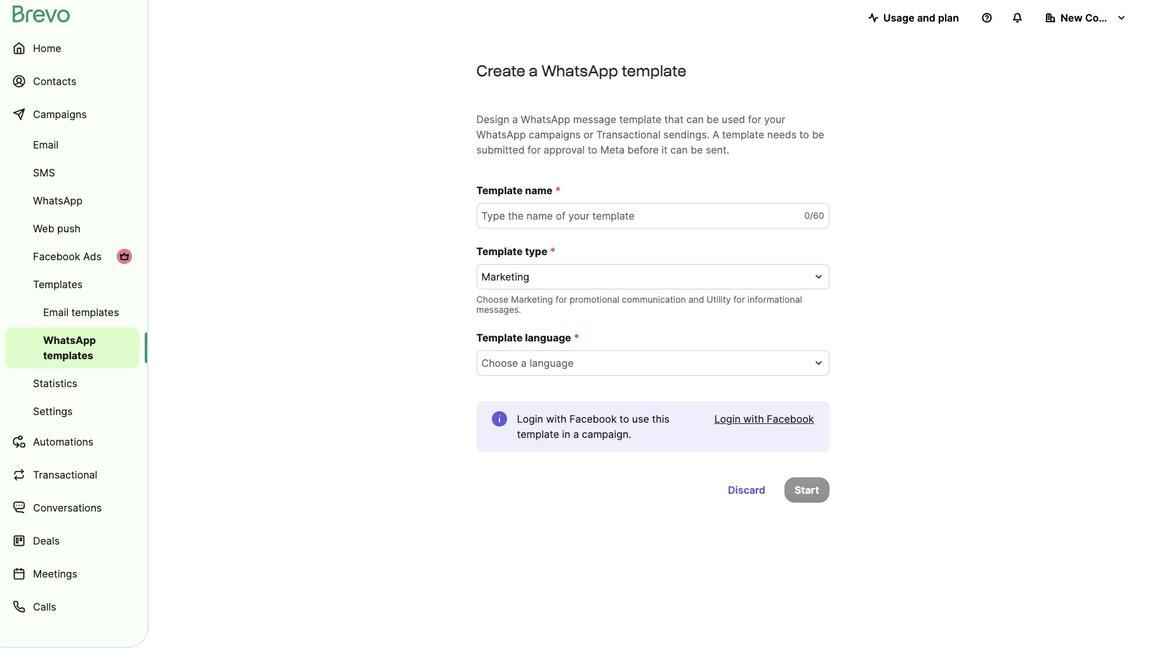 Task type: describe. For each thing, give the bounding box(es) containing it.
facebook for login with facebook to use this template in a campaign.
[[570, 413, 617, 425]]

approval
[[544, 144, 585, 156]]

contacts
[[33, 75, 76, 88]]

templates
[[33, 278, 83, 291]]

template type *
[[477, 245, 556, 258]]

used
[[722, 113, 746, 126]]

web push link
[[5, 216, 140, 241]]

type
[[525, 245, 548, 258]]

contacts link
[[5, 66, 140, 97]]

a inside login with facebook to use this template in a campaign.
[[574, 428, 579, 441]]

deals
[[33, 535, 60, 547]]

campaigns link
[[5, 99, 140, 130]]

and inside choose marketing for promotional communication and utility for informational messages.
[[689, 294, 705, 305]]

login for login with facebook
[[715, 413, 741, 425]]

choose for choose marketing for promotional communication and utility for informational messages.
[[477, 294, 509, 305]]

login for login with facebook to use this template in a campaign.
[[517, 413, 544, 425]]

marketing inside popup button
[[482, 271, 530, 283]]

none field inside choose a language popup button
[[482, 356, 809, 371]]

* for template type *
[[550, 245, 556, 258]]

push
[[57, 222, 81, 235]]

template up before
[[620, 113, 662, 126]]

/
[[810, 210, 813, 221]]

choose a language button
[[477, 351, 830, 376]]

new
[[1061, 11, 1083, 24]]

facebook ads link
[[5, 244, 140, 269]]

new company
[[1061, 11, 1133, 24]]

meetings
[[33, 568, 77, 580]]

web push
[[33, 222, 81, 235]]

a for create
[[529, 62, 538, 80]]

or
[[584, 128, 594, 141]]

0
[[805, 210, 810, 221]]

1 vertical spatial be
[[812, 128, 825, 141]]

sms link
[[5, 160, 140, 185]]

calls link
[[5, 592, 140, 622]]

email for email
[[33, 138, 58, 151]]

0 / 60
[[805, 210, 825, 221]]

* for template language *
[[574, 331, 580, 344]]

message
[[573, 113, 617, 126]]

choose for choose a language
[[482, 357, 518, 370]]

start
[[795, 484, 819, 497]]

settings link
[[5, 399, 140, 424]]

facebook ads
[[33, 250, 102, 263]]

ads
[[83, 250, 102, 263]]

settings
[[33, 405, 73, 418]]

needs
[[768, 128, 797, 141]]

0 horizontal spatial facebook
[[33, 250, 80, 263]]

choose a language
[[482, 357, 574, 370]]

with for login with facebook to use this template in a campaign.
[[546, 413, 567, 425]]

choose marketing for promotional communication and utility for informational messages.
[[477, 294, 803, 315]]

use
[[632, 413, 650, 425]]

before
[[628, 144, 659, 156]]

template inside login with facebook to use this template in a campaign.
[[517, 428, 560, 441]]

name
[[525, 184, 553, 197]]

sendings.
[[664, 128, 710, 141]]

create
[[477, 62, 526, 80]]

template for template language
[[477, 331, 523, 344]]

that
[[665, 113, 684, 126]]

submitted
[[477, 144, 525, 156]]

templates for email templates
[[71, 306, 119, 319]]

0 vertical spatial to
[[800, 128, 810, 141]]

facebook for login with facebook
[[767, 413, 814, 425]]

conversations link
[[5, 493, 140, 523]]

plan
[[938, 11, 960, 24]]

discard button
[[718, 478, 776, 503]]

new company button
[[1036, 5, 1137, 30]]

automations link
[[5, 427, 140, 457]]

whatsapp inside whatsapp templates link
[[43, 334, 96, 347]]

whatsapp up message
[[542, 62, 618, 80]]

template up that
[[622, 62, 687, 80]]

0 vertical spatial can
[[687, 113, 704, 126]]

utility
[[707, 294, 731, 305]]

meetings link
[[5, 559, 140, 589]]

meta
[[601, 144, 625, 156]]

home link
[[5, 33, 140, 64]]

email templates link
[[5, 300, 140, 325]]

left___rvooi image
[[119, 251, 130, 262]]

informational
[[748, 294, 803, 305]]

usage and plan
[[884, 11, 960, 24]]

templates link
[[5, 272, 140, 297]]

create a whatsapp template
[[477, 62, 687, 80]]

email link
[[5, 132, 140, 157]]

Type the name of your template text field
[[477, 203, 830, 229]]

usage and plan button
[[858, 5, 970, 30]]

calls
[[33, 601, 56, 613]]

this
[[652, 413, 670, 425]]



Task type: vqa. For each thing, say whether or not it's contained in the screenshot.
plan
yes



Task type: locate. For each thing, give the bounding box(es) containing it.
template
[[622, 62, 687, 80], [620, 113, 662, 126], [722, 128, 765, 141], [517, 428, 560, 441]]

web
[[33, 222, 54, 235]]

marketing
[[482, 271, 530, 283], [511, 294, 553, 305]]

2 horizontal spatial to
[[800, 128, 810, 141]]

whatsapp link
[[5, 188, 140, 213]]

promotional
[[570, 294, 620, 305]]

0 vertical spatial choose
[[477, 294, 509, 305]]

for left the promotional
[[556, 294, 567, 305]]

language inside popup button
[[530, 357, 574, 370]]

email inside email templates link
[[43, 306, 69, 319]]

2 login from the left
[[715, 413, 741, 425]]

login
[[517, 413, 544, 425], [715, 413, 741, 425]]

0 vertical spatial *
[[555, 184, 561, 197]]

deals link
[[5, 526, 140, 556]]

transactional up before
[[597, 128, 661, 141]]

statistics
[[33, 377, 77, 390]]

template down used on the right top of the page
[[722, 128, 765, 141]]

statistics link
[[5, 371, 140, 396]]

2 vertical spatial template
[[477, 331, 523, 344]]

3 template from the top
[[477, 331, 523, 344]]

0 vertical spatial marketing
[[482, 271, 530, 283]]

email
[[33, 138, 58, 151], [43, 306, 69, 319]]

0 vertical spatial transactional
[[597, 128, 661, 141]]

0 horizontal spatial login
[[517, 413, 544, 425]]

1 vertical spatial to
[[588, 144, 598, 156]]

a for design
[[513, 113, 518, 126]]

transactional
[[597, 128, 661, 141], [33, 469, 97, 481]]

1 horizontal spatial to
[[620, 413, 630, 425]]

campaigns
[[33, 108, 87, 121]]

choose inside choose marketing for promotional communication and utility for informational messages.
[[477, 294, 509, 305]]

1 vertical spatial can
[[671, 144, 688, 156]]

a
[[713, 128, 720, 141]]

choose
[[477, 294, 509, 305], [482, 357, 518, 370]]

login with facebook to use this template in a campaign.
[[517, 413, 670, 441]]

email up sms
[[33, 138, 58, 151]]

transactional link
[[5, 460, 140, 490]]

whatsapp
[[542, 62, 618, 80], [521, 113, 571, 126], [477, 128, 526, 141], [33, 194, 83, 207], [43, 334, 96, 347]]

1 vertical spatial language
[[530, 357, 574, 370]]

1 vertical spatial templates
[[43, 349, 93, 362]]

0 vertical spatial and
[[918, 11, 936, 24]]

choose up template language *
[[477, 294, 509, 305]]

a right in
[[574, 428, 579, 441]]

templates inside whatsapp templates
[[43, 349, 93, 362]]

automations
[[33, 436, 93, 448]]

templates for whatsapp templates
[[43, 349, 93, 362]]

60
[[813, 210, 825, 221]]

language
[[525, 331, 571, 344], [530, 357, 574, 370]]

and left plan
[[918, 11, 936, 24]]

for down "campaigns"
[[528, 144, 541, 156]]

template language *
[[477, 331, 580, 344]]

whatsapp templates link
[[5, 328, 140, 368]]

*
[[555, 184, 561, 197], [550, 245, 556, 258], [574, 331, 580, 344]]

0 horizontal spatial transactional
[[33, 469, 97, 481]]

campaigns
[[529, 128, 581, 141]]

communication
[[622, 294, 686, 305]]

facebook inside login with facebook to use this template in a campaign.
[[570, 413, 617, 425]]

a for choose
[[521, 357, 527, 370]]

a inside design a whatsapp message template that can be used for your whatsapp campaigns or transactional sendings. a template needs to be submitted for approval to meta before it can be sent.
[[513, 113, 518, 126]]

* right type
[[550, 245, 556, 258]]

to down or in the right of the page
[[588, 144, 598, 156]]

template left type
[[477, 245, 523, 258]]

1 horizontal spatial transactional
[[597, 128, 661, 141]]

marketing up template language *
[[511, 294, 553, 305]]

be up a
[[707, 113, 719, 126]]

login with facebook link
[[715, 411, 814, 427]]

conversations
[[33, 502, 102, 514]]

marketing inside choose marketing for promotional communication and utility for informational messages.
[[511, 294, 553, 305]]

* right name
[[555, 184, 561, 197]]

template for template name
[[477, 184, 523, 197]]

with inside login with facebook to use this template in a campaign.
[[546, 413, 567, 425]]

* for template name *
[[555, 184, 561, 197]]

a right design
[[513, 113, 518, 126]]

with
[[546, 413, 567, 425], [744, 413, 764, 425]]

transactional down the automations
[[33, 469, 97, 481]]

1 horizontal spatial with
[[744, 413, 764, 425]]

messages.
[[477, 304, 521, 315]]

None field
[[482, 356, 809, 371]]

can up "sendings."
[[687, 113, 704, 126]]

1 vertical spatial email
[[43, 306, 69, 319]]

with for login with facebook
[[744, 413, 764, 425]]

can right the it
[[671, 144, 688, 156]]

to right needs
[[800, 128, 810, 141]]

a down template language *
[[521, 357, 527, 370]]

1 vertical spatial transactional
[[33, 469, 97, 481]]

0 horizontal spatial and
[[689, 294, 705, 305]]

0 horizontal spatial with
[[546, 413, 567, 425]]

0 vertical spatial template
[[477, 184, 523, 197]]

home
[[33, 42, 61, 55]]

alert containing login with facebook to use this template in a campaign.
[[477, 401, 830, 452]]

and left the utility
[[689, 294, 705, 305]]

transactional inside design a whatsapp message template that can be used for your whatsapp campaigns or transactional sendings. a template needs to be submitted for approval to meta before it can be sent.
[[597, 128, 661, 141]]

2 with from the left
[[744, 413, 764, 425]]

in
[[562, 428, 571, 441]]

alert
[[477, 401, 830, 452]]

usage
[[884, 11, 915, 24]]

for
[[748, 113, 762, 126], [528, 144, 541, 156], [556, 294, 567, 305], [734, 294, 745, 305]]

email inside the email link
[[33, 138, 58, 151]]

and inside button
[[918, 11, 936, 24]]

2 vertical spatial *
[[574, 331, 580, 344]]

template left in
[[517, 428, 560, 441]]

0 vertical spatial templates
[[71, 306, 119, 319]]

0 vertical spatial be
[[707, 113, 719, 126]]

email down templates
[[43, 306, 69, 319]]

1 with from the left
[[546, 413, 567, 425]]

discard
[[728, 484, 766, 497]]

1 horizontal spatial login
[[715, 413, 741, 425]]

language down template language *
[[530, 357, 574, 370]]

your
[[765, 113, 786, 126]]

2 horizontal spatial be
[[812, 128, 825, 141]]

design
[[477, 113, 510, 126]]

login inside login with facebook to use this template in a campaign.
[[517, 413, 544, 425]]

whatsapp up web push
[[33, 194, 83, 207]]

2 vertical spatial to
[[620, 413, 630, 425]]

marketing button
[[477, 264, 830, 290]]

whatsapp down email templates link on the left
[[43, 334, 96, 347]]

company
[[1086, 11, 1133, 24]]

1 vertical spatial and
[[689, 294, 705, 305]]

marketing down template type *
[[482, 271, 530, 283]]

templates up statistics link
[[43, 349, 93, 362]]

1 login from the left
[[517, 413, 544, 425]]

template name *
[[477, 184, 561, 197]]

whatsapp templates
[[43, 334, 96, 362]]

for left your
[[748, 113, 762, 126]]

2 template from the top
[[477, 245, 523, 258]]

whatsapp up "campaigns"
[[521, 113, 571, 126]]

0 vertical spatial language
[[525, 331, 571, 344]]

start button
[[785, 478, 830, 503]]

sms
[[33, 166, 55, 179]]

templates down templates link
[[71, 306, 119, 319]]

2 vertical spatial be
[[691, 144, 703, 156]]

to
[[800, 128, 810, 141], [588, 144, 598, 156], [620, 413, 630, 425]]

email for email templates
[[43, 306, 69, 319]]

can
[[687, 113, 704, 126], [671, 144, 688, 156]]

* down the promotional
[[574, 331, 580, 344]]

be
[[707, 113, 719, 126], [812, 128, 825, 141], [691, 144, 703, 156]]

0 horizontal spatial to
[[588, 144, 598, 156]]

1 vertical spatial template
[[477, 245, 523, 258]]

templates
[[71, 306, 119, 319], [43, 349, 93, 362]]

1 template from the top
[[477, 184, 523, 197]]

1 horizontal spatial be
[[707, 113, 719, 126]]

template for template type
[[477, 245, 523, 258]]

whatsapp up submitted
[[477, 128, 526, 141]]

0 vertical spatial email
[[33, 138, 58, 151]]

be right needs
[[812, 128, 825, 141]]

be down "sendings."
[[691, 144, 703, 156]]

a inside choose a language popup button
[[521, 357, 527, 370]]

1 vertical spatial marketing
[[511, 294, 553, 305]]

with inside login with facebook link
[[744, 413, 764, 425]]

choose down template language *
[[482, 357, 518, 370]]

login with facebook
[[715, 413, 814, 425]]

language up choose a language
[[525, 331, 571, 344]]

a right create
[[529, 62, 538, 80]]

template left name
[[477, 184, 523, 197]]

2 horizontal spatial facebook
[[767, 413, 814, 425]]

a
[[529, 62, 538, 80], [513, 113, 518, 126], [521, 357, 527, 370], [574, 428, 579, 441]]

1 horizontal spatial and
[[918, 11, 936, 24]]

1 vertical spatial *
[[550, 245, 556, 258]]

it
[[662, 144, 668, 156]]

design a whatsapp message template that can be used for your whatsapp campaigns or transactional sendings. a template needs to be submitted for approval to meta before it can be sent.
[[477, 113, 825, 156]]

and
[[918, 11, 936, 24], [689, 294, 705, 305]]

for right the utility
[[734, 294, 745, 305]]

template down messages.
[[477, 331, 523, 344]]

1 vertical spatial choose
[[482, 357, 518, 370]]

choose inside popup button
[[482, 357, 518, 370]]

whatsapp inside whatsapp link
[[33, 194, 83, 207]]

email templates
[[43, 306, 119, 319]]

to inside login with facebook to use this template in a campaign.
[[620, 413, 630, 425]]

1 horizontal spatial facebook
[[570, 413, 617, 425]]

0 horizontal spatial be
[[691, 144, 703, 156]]

campaign.
[[582, 428, 632, 441]]

to left use
[[620, 413, 630, 425]]

sent.
[[706, 144, 730, 156]]



